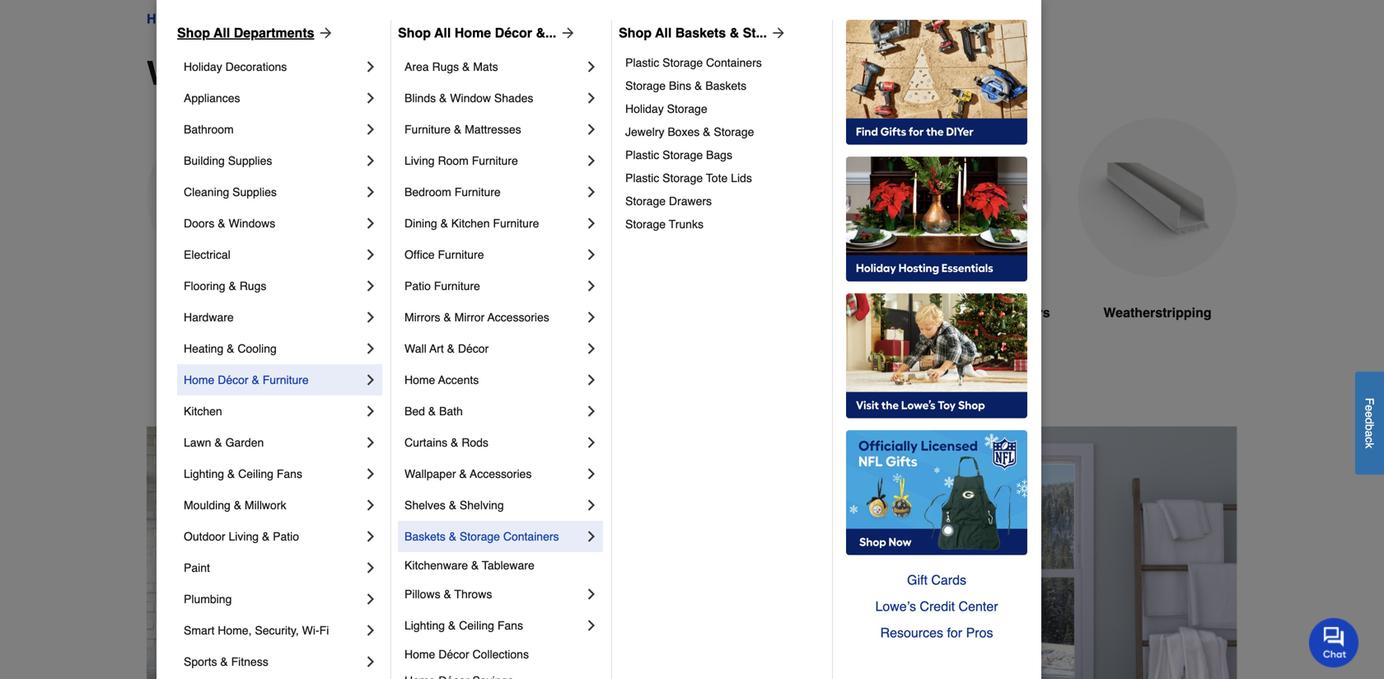 Task type: vqa. For each thing, say whether or not it's contained in the screenshot.
arrow right icon inside the SHOP ALL DEPARTMENTS link
no



Task type: describe. For each thing, give the bounding box(es) containing it.
chevron right image for the bathroom link
[[363, 121, 379, 138]]

f e e d b a c k
[[1363, 398, 1377, 448]]

lawn
[[184, 436, 211, 449]]

area
[[405, 60, 429, 73]]

storage up 'kitchenware & tableware'
[[460, 530, 500, 543]]

trunks
[[669, 218, 704, 231]]

a blue chamberlain garage door opener with two white light panels. image
[[892, 118, 1052, 277]]

moulding & millwork link
[[184, 490, 363, 521]]

dining
[[405, 217, 437, 230]]

ceiling for bottom lighting & ceiling fans link
[[459, 619, 494, 632]]

& right art
[[447, 342, 455, 355]]

furniture inside dining & kitchen furniture link
[[493, 217, 539, 230]]

& left cooling
[[227, 342, 234, 355]]

all for home
[[434, 25, 451, 40]]

kitchenware & tableware
[[405, 559, 535, 572]]

décor down heating & cooling
[[218, 373, 249, 387]]

arrow right image for shop all departments
[[314, 25, 334, 41]]

0 horizontal spatial living
[[229, 530, 259, 543]]

home accents
[[405, 373, 479, 387]]

0 horizontal spatial kitchen
[[184, 405, 222, 418]]

interior doors link
[[333, 118, 493, 362]]

paint link
[[184, 552, 363, 583]]

1 vertical spatial lighting & ceiling fans link
[[405, 610, 583, 641]]

art
[[430, 342, 444, 355]]

ceiling for left lighting & ceiling fans link
[[238, 467, 274, 480]]

1 vertical spatial fans
[[498, 619, 523, 632]]

a barn door with a brown frame, three frosted glass panels, black hardware and a black track. image
[[705, 118, 865, 277]]

collections
[[473, 648, 529, 661]]

storage trunks link
[[626, 213, 821, 236]]

chevron right image for wallpaper & accessories
[[583, 466, 600, 482]]

building supplies link
[[184, 145, 363, 176]]

& down cooling
[[252, 373, 259, 387]]

holiday storage link
[[626, 97, 821, 120]]

chevron right image for furniture & mattresses
[[583, 121, 600, 138]]

shop all departments
[[177, 25, 314, 40]]

blinds
[[405, 91, 436, 105]]

chevron right image for sports & fitness link
[[363, 654, 379, 670]]

lowe's credit center
[[876, 599, 998, 614]]

for
[[947, 625, 963, 640]]

all for departments
[[214, 25, 230, 40]]

1 horizontal spatial patio
[[405, 279, 431, 293]]

chevron right image for paint link
[[363, 560, 379, 576]]

dining & kitchen furniture
[[405, 217, 539, 230]]

appliances
[[184, 91, 240, 105]]

& down cleaning supplies on the top
[[218, 217, 225, 230]]

electrical link
[[184, 239, 363, 270]]

k
[[1363, 443, 1377, 448]]

& up living room furniture
[[454, 123, 462, 136]]

home décor & furniture link
[[184, 364, 363, 396]]

a blue six-lite, two-panel, shaker-style exterior door. image
[[147, 118, 307, 277]]

blinds & window shades
[[405, 91, 534, 105]]

mirrors & mirror accessories link
[[405, 302, 583, 333]]

wall art & décor link
[[405, 333, 583, 364]]

& left mirror
[[444, 311, 451, 324]]

garden
[[225, 436, 264, 449]]

officially licensed n f l gifts. shop now. image
[[846, 430, 1028, 555]]

holiday for holiday storage
[[626, 102, 664, 115]]

pillows
[[405, 588, 441, 601]]

home,
[[218, 624, 252, 637]]

f e e d b a c k button
[[1356, 372, 1385, 475]]

containers inside plastic storage containers link
[[706, 56, 762, 69]]

shop for shop all home décor &...
[[398, 25, 431, 40]]

garage doors & openers link
[[892, 118, 1052, 362]]

0 horizontal spatial lighting & ceiling fans link
[[184, 458, 363, 490]]

rugs inside "area rugs & mats" link
[[432, 60, 459, 73]]

heating
[[184, 342, 224, 355]]

building supplies
[[184, 154, 272, 167]]

resources
[[881, 625, 944, 640]]

exterior doors link
[[147, 118, 307, 362]]

shelves & shelving link
[[405, 490, 583, 521]]

cleaning
[[184, 185, 229, 199]]

2 vertical spatial baskets
[[405, 530, 446, 543]]

storage bins & baskets
[[626, 79, 747, 92]]

rugs inside flooring & rugs link
[[240, 279, 267, 293]]

curtains & rods
[[405, 436, 489, 449]]

a white three-panel, craftsman-style, prehung interior door with doorframe and hinges. image
[[333, 118, 493, 277]]

storage drawers
[[626, 194, 712, 208]]

chevron right image for "mirrors & mirror accessories" link on the top of the page
[[583, 309, 600, 326]]

& right "pillows"
[[444, 588, 451, 601]]

a
[[1363, 430, 1377, 437]]

lighting for left lighting & ceiling fans link
[[184, 467, 224, 480]]

visit the lowe's toy shop. image
[[846, 293, 1028, 419]]

electrical
[[184, 248, 231, 261]]

hardware
[[184, 311, 234, 324]]

lighting for bottom lighting & ceiling fans link
[[405, 619, 445, 632]]

area rugs & mats
[[405, 60, 498, 73]]

& right boxes
[[703, 125, 711, 138]]

storage up bins
[[663, 56, 703, 69]]

& down 'departments'
[[300, 54, 324, 92]]

chevron right image for kitchen link
[[363, 403, 379, 419]]

chevron right image for wall art & décor
[[583, 340, 600, 357]]

cards
[[932, 572, 967, 588]]

cleaning supplies
[[184, 185, 277, 199]]

furniture & mattresses link
[[405, 114, 583, 145]]

& left openers
[[984, 305, 993, 320]]

moulding & millwork
[[184, 499, 286, 512]]

décor left collections
[[439, 648, 469, 661]]

flooring
[[184, 279, 225, 293]]

blinds & window shades link
[[405, 82, 583, 114]]

plastic storage containers link
[[626, 51, 821, 74]]

chevron right image for building supplies
[[363, 152, 379, 169]]

furniture inside 'furniture & mattresses' link
[[405, 123, 451, 136]]

c
[[1363, 437, 1377, 443]]

lowe's credit center link
[[846, 593, 1028, 620]]

bed & bath link
[[405, 396, 583, 427]]

& left millwork
[[234, 499, 242, 512]]

chevron right image for holiday decorations
[[363, 59, 379, 75]]

0 vertical spatial accessories
[[488, 311, 550, 324]]

0 horizontal spatial lighting & ceiling fans
[[184, 467, 302, 480]]

storage up plastic storage bags link
[[714, 125, 754, 138]]

departments
[[234, 25, 314, 40]]

gift cards link
[[846, 567, 1028, 593]]

furniture inside office furniture link
[[438, 248, 484, 261]]

plastic for plastic storage tote lids
[[626, 171, 659, 185]]

smart
[[184, 624, 215, 637]]

tote
[[706, 171, 728, 185]]

storage down the storage drawers
[[626, 218, 666, 231]]

shelves
[[405, 499, 446, 512]]

& right "dining"
[[441, 217, 448, 230]]

bedroom furniture
[[405, 185, 501, 199]]

cooling
[[238, 342, 277, 355]]

exterior
[[181, 305, 231, 320]]

windows link
[[519, 118, 679, 362]]

furniture inside living room furniture link
[[472, 154, 518, 167]]

resources for pros link
[[846, 620, 1028, 646]]

doors & windows
[[184, 217, 275, 230]]

& up moulding & millwork
[[227, 467, 235, 480]]

décor left &...
[[495, 25, 532, 40]]



Task type: locate. For each thing, give the bounding box(es) containing it.
patio down moulding & millwork link
[[273, 530, 299, 543]]

window
[[450, 91, 491, 105]]

find gifts for the diyer. image
[[846, 20, 1028, 145]]

1 horizontal spatial shop
[[398, 25, 431, 40]]

chevron right image for the patio furniture link
[[583, 278, 600, 294]]

rugs
[[432, 60, 459, 73], [240, 279, 267, 293]]

holiday hosting essentials. image
[[846, 157, 1028, 282]]

living room furniture
[[405, 154, 518, 167]]

chevron right image for doors & windows link
[[363, 215, 379, 232]]

0 vertical spatial rugs
[[432, 60, 459, 73]]

office
[[405, 248, 435, 261]]

chevron right image for living room furniture link
[[583, 152, 600, 169]]

furniture up dining & kitchen furniture at the top of page
[[455, 185, 501, 199]]

shop up plastic storage containers
[[619, 25, 652, 40]]

home accents link
[[405, 364, 583, 396]]

all up plastic storage containers
[[655, 25, 672, 40]]

furniture down bedroom furniture 'link'
[[493, 217, 539, 230]]

holiday for holiday decorations
[[184, 60, 222, 73]]

all up area rugs & mats
[[434, 25, 451, 40]]

furniture
[[405, 123, 451, 136], [472, 154, 518, 167], [455, 185, 501, 199], [493, 217, 539, 230], [438, 248, 484, 261], [434, 279, 480, 293], [263, 373, 309, 387]]

lighting down "pillows"
[[405, 619, 445, 632]]

& left "rods"
[[451, 436, 459, 449]]

bags
[[706, 148, 733, 162]]

storage down storage bins & baskets
[[667, 102, 708, 115]]

3 arrow right image from the left
[[767, 25, 787, 41]]

bathroom
[[184, 123, 234, 136]]

1 horizontal spatial arrow right image
[[557, 25, 576, 41]]

advertisement region
[[147, 426, 1238, 679]]

chevron right image for lawn & garden
[[363, 434, 379, 451]]

lighting & ceiling fans link
[[184, 458, 363, 490], [405, 610, 583, 641]]

tableware
[[482, 559, 535, 572]]

0 horizontal spatial ceiling
[[238, 467, 274, 480]]

home for home décor collections
[[405, 648, 435, 661]]

mirrors
[[405, 311, 441, 324]]

home inside "link"
[[405, 373, 435, 387]]

shop all baskets & st... link
[[619, 23, 787, 43]]

0 horizontal spatial fans
[[277, 467, 302, 480]]

lighting & ceiling fans up the home décor collections
[[405, 619, 523, 632]]

décor
[[495, 25, 532, 40], [458, 342, 489, 355], [218, 373, 249, 387], [439, 648, 469, 661]]

1 horizontal spatial lighting
[[405, 619, 445, 632]]

kitchen up lawn
[[184, 405, 222, 418]]

lowe's
[[876, 599, 916, 614]]

kitchen link
[[184, 396, 363, 427]]

1 vertical spatial containers
[[503, 530, 559, 543]]

home for home accents
[[405, 373, 435, 387]]

ceiling up millwork
[[238, 467, 274, 480]]

shop for shop all departments
[[177, 25, 210, 40]]

furniture & mattresses
[[405, 123, 521, 136]]

credit
[[920, 599, 955, 614]]

0 vertical spatial windows & doors
[[198, 11, 303, 26]]

1 e from the top
[[1363, 405, 1377, 411]]

& up shelves & shelving
[[459, 467, 467, 480]]

sports & fitness link
[[184, 646, 363, 677]]

1 horizontal spatial lighting & ceiling fans
[[405, 619, 523, 632]]

fi
[[319, 624, 329, 637]]

0 vertical spatial ceiling
[[238, 467, 274, 480]]

plastic storage containers
[[626, 56, 762, 69]]

doors
[[267, 11, 303, 26], [333, 54, 428, 92], [184, 217, 215, 230], [234, 305, 272, 320], [418, 305, 456, 320], [942, 305, 980, 320]]

& right shelves
[[449, 499, 457, 512]]

shop for shop all baskets & st...
[[619, 25, 652, 40]]

kitchenware & tableware link
[[405, 552, 600, 579]]

plastic storage tote lids
[[626, 171, 752, 185]]

throws
[[455, 588, 492, 601]]

boxes
[[668, 125, 700, 138]]

paint
[[184, 561, 210, 574]]

2 e from the top
[[1363, 411, 1377, 418]]

baskets down plastic storage containers link
[[706, 79, 747, 92]]

chevron right image for the shelves & shelving link
[[583, 497, 600, 513]]

holiday decorations link
[[184, 51, 363, 82]]

bedroom furniture link
[[405, 176, 583, 208]]

baskets up plastic storage containers
[[676, 25, 726, 40]]

arrow right image for shop all home décor &...
[[557, 25, 576, 41]]

0 horizontal spatial lighting
[[184, 467, 224, 480]]

plastic storage tote lids link
[[626, 166, 821, 190]]

0 horizontal spatial shop
[[177, 25, 210, 40]]

home for home
[[147, 11, 183, 26]]

rugs up "hardware" link
[[240, 279, 267, 293]]

fans up home décor collections link
[[498, 619, 523, 632]]

storage inside 'link'
[[626, 79, 666, 92]]

chevron right image for office furniture link
[[583, 246, 600, 263]]

arrow right image inside shop all departments link
[[314, 25, 334, 41]]

windows & doors up decorations
[[198, 11, 303, 26]]

kitchenware
[[405, 559, 468, 572]]

shop up holiday decorations at top
[[177, 25, 210, 40]]

0 vertical spatial supplies
[[228, 154, 272, 167]]

chevron right image for heating & cooling link at the left of the page
[[363, 340, 379, 357]]

lighting & ceiling fans link up collections
[[405, 610, 583, 641]]

b
[[1363, 424, 1377, 430]]

baskets inside 'link'
[[706, 79, 747, 92]]

0 horizontal spatial all
[[214, 25, 230, 40]]

wallpaper & accessories
[[405, 467, 532, 480]]

bath
[[439, 405, 463, 418]]

baskets
[[676, 25, 726, 40], [706, 79, 747, 92], [405, 530, 446, 543]]

arrow right image inside "shop all baskets & st..." link
[[767, 25, 787, 41]]

chevron right image for pillows & throws
[[583, 586, 600, 602]]

1 horizontal spatial all
[[434, 25, 451, 40]]

1 horizontal spatial lighting & ceiling fans link
[[405, 610, 583, 641]]

windows & doors down 'departments'
[[147, 54, 428, 92]]

supplies down building supplies "link"
[[233, 185, 277, 199]]

0 vertical spatial plastic
[[626, 56, 659, 69]]

garage doors & openers
[[893, 305, 1050, 320]]

heating & cooling
[[184, 342, 277, 355]]

exterior doors
[[181, 305, 272, 320]]

1 horizontal spatial fans
[[498, 619, 523, 632]]

outdoor
[[184, 530, 225, 543]]

chevron right image for moulding & millwork link
[[363, 497, 379, 513]]

1 vertical spatial accessories
[[470, 467, 532, 480]]

2 horizontal spatial all
[[655, 25, 672, 40]]

2 shop from the left
[[398, 25, 431, 40]]

1 vertical spatial lighting & ceiling fans
[[405, 619, 523, 632]]

lighting & ceiling fans
[[184, 467, 302, 480], [405, 619, 523, 632]]

2 horizontal spatial shop
[[619, 25, 652, 40]]

& right the bed in the left bottom of the page
[[428, 405, 436, 418]]

mirror
[[455, 311, 485, 324]]

0 vertical spatial lighting & ceiling fans link
[[184, 458, 363, 490]]

a piece of white weatherstripping. image
[[1078, 118, 1238, 277]]

plastic storage bags
[[626, 148, 733, 162]]

storage drawers link
[[626, 190, 821, 213]]

& inside 'link'
[[695, 79, 702, 92]]

rugs right the area
[[432, 60, 459, 73]]

bins
[[669, 79, 692, 92]]

1 vertical spatial baskets
[[706, 79, 747, 92]]

supplies up cleaning supplies on the top
[[228, 154, 272, 167]]

arrow right image
[[314, 25, 334, 41], [557, 25, 576, 41], [767, 25, 787, 41]]

shop inside "shop all baskets & st..." link
[[619, 25, 652, 40]]

shop inside shop all departments link
[[177, 25, 210, 40]]

office furniture link
[[405, 239, 583, 270]]

3 all from the left
[[655, 25, 672, 40]]

appliances link
[[184, 82, 363, 114]]

ceiling up the home décor collections
[[459, 619, 494, 632]]

home link
[[147, 9, 183, 29]]

home décor collections
[[405, 648, 529, 661]]

storage up holiday storage at top
[[626, 79, 666, 92]]

arrow right image for shop all baskets & st...
[[767, 25, 787, 41]]

chevron right image for "home décor & furniture" link
[[363, 372, 379, 388]]

1 vertical spatial rugs
[[240, 279, 267, 293]]

chevron right image for curtains & rods
[[583, 434, 600, 451]]

1 horizontal spatial ceiling
[[459, 619, 494, 632]]

furniture down blinds
[[405, 123, 451, 136]]

1 vertical spatial ceiling
[[459, 619, 494, 632]]

shop all departments link
[[177, 23, 334, 43]]

plastic for plastic storage bags
[[626, 148, 659, 162]]

0 vertical spatial living
[[405, 154, 435, 167]]

furniture inside "home décor & furniture" link
[[263, 373, 309, 387]]

baskets up kitchenware
[[405, 530, 446, 543]]

center
[[959, 599, 998, 614]]

& up the 'throws'
[[471, 559, 479, 572]]

3 plastic from the top
[[626, 171, 659, 185]]

furniture up mirror
[[434, 279, 480, 293]]

1 vertical spatial living
[[229, 530, 259, 543]]

chevron right image for cleaning supplies link
[[363, 184, 379, 200]]

supplies inside building supplies "link"
[[228, 154, 272, 167]]

e up d
[[1363, 405, 1377, 411]]

0 vertical spatial lighting
[[184, 467, 224, 480]]

flooring & rugs
[[184, 279, 267, 293]]

cleaning supplies link
[[184, 176, 363, 208]]

room
[[438, 154, 469, 167]]

accessories up wall art & décor link
[[488, 311, 550, 324]]

patio furniture
[[405, 279, 480, 293]]

curtains
[[405, 436, 448, 449]]

furniture inside the patio furniture link
[[434, 279, 480, 293]]

plastic up storage bins & baskets
[[626, 56, 659, 69]]

1 horizontal spatial living
[[405, 154, 435, 167]]

rods
[[462, 436, 489, 449]]

& right sports
[[220, 655, 228, 668]]

sports
[[184, 655, 217, 668]]

chevron right image for baskets & storage containers
[[583, 528, 600, 545]]

& down shelves & shelving
[[449, 530, 457, 543]]

2 vertical spatial plastic
[[626, 171, 659, 185]]

3 shop from the left
[[619, 25, 652, 40]]

outdoor living & patio
[[184, 530, 299, 543]]

chevron right image
[[583, 59, 600, 75], [363, 90, 379, 106], [363, 121, 379, 138], [583, 152, 600, 169], [363, 184, 379, 200], [363, 215, 379, 232], [583, 215, 600, 232], [583, 246, 600, 263], [583, 278, 600, 294], [583, 309, 600, 326], [363, 340, 379, 357], [363, 372, 379, 388], [583, 372, 600, 388], [363, 403, 379, 419], [583, 403, 600, 419], [363, 466, 379, 482], [363, 497, 379, 513], [583, 497, 600, 513], [363, 560, 379, 576], [583, 617, 600, 634], [363, 654, 379, 670]]

furniture down heating & cooling link at the left of the page
[[263, 373, 309, 387]]

1 arrow right image from the left
[[314, 25, 334, 41]]

heating & cooling link
[[184, 333, 363, 364]]

décor down mirrors & mirror accessories
[[458, 342, 489, 355]]

2 all from the left
[[434, 25, 451, 40]]

1 shop from the left
[[177, 25, 210, 40]]

0 horizontal spatial patio
[[273, 530, 299, 543]]

chevron right image for "area rugs & mats" link at left
[[583, 59, 600, 75]]

plastic for plastic storage containers
[[626, 56, 659, 69]]

2 horizontal spatial arrow right image
[[767, 25, 787, 41]]

1 plastic from the top
[[626, 56, 659, 69]]

windows & doors
[[198, 11, 303, 26], [147, 54, 428, 92]]

& down "pillows & throws" at the left bottom of page
[[448, 619, 456, 632]]

chevron right image for dining & kitchen furniture link
[[583, 215, 600, 232]]

chevron right image for flooring & rugs
[[363, 278, 379, 294]]

chevron right image
[[363, 59, 379, 75], [583, 90, 600, 106], [583, 121, 600, 138], [363, 152, 379, 169], [583, 184, 600, 200], [363, 246, 379, 263], [363, 278, 379, 294], [363, 309, 379, 326], [583, 340, 600, 357], [363, 434, 379, 451], [583, 434, 600, 451], [583, 466, 600, 482], [363, 528, 379, 545], [583, 528, 600, 545], [583, 586, 600, 602], [363, 591, 379, 607], [363, 622, 379, 639]]

fans down "lawn & garden" link
[[277, 467, 302, 480]]

chevron right image for electrical
[[363, 246, 379, 263]]

chevron right image for blinds & window shades
[[583, 90, 600, 106]]

chevron right image for hardware
[[363, 309, 379, 326]]

0 vertical spatial containers
[[706, 56, 762, 69]]

accessories up the shelves & shelving link
[[470, 467, 532, 480]]

1 vertical spatial kitchen
[[184, 405, 222, 418]]

supplies for cleaning supplies
[[233, 185, 277, 199]]

containers up storage bins & baskets 'link'
[[706, 56, 762, 69]]

all for baskets
[[655, 25, 672, 40]]

lawn & garden
[[184, 436, 264, 449]]

storage down boxes
[[663, 148, 703, 162]]

storage up storage trunks
[[626, 194, 666, 208]]

0 vertical spatial baskets
[[676, 25, 726, 40]]

0 vertical spatial kitchen
[[451, 217, 490, 230]]

1 vertical spatial holiday
[[626, 102, 664, 115]]

shelves & shelving
[[405, 499, 504, 512]]

living
[[405, 154, 435, 167], [229, 530, 259, 543]]

arrow right image inside 'shop all home décor &...' link
[[557, 25, 576, 41]]

1 all from the left
[[214, 25, 230, 40]]

0 vertical spatial lighting & ceiling fans
[[184, 467, 302, 480]]

chevron right image for bedroom furniture
[[583, 184, 600, 200]]

& down millwork
[[262, 530, 270, 543]]

1 vertical spatial supplies
[[233, 185, 277, 199]]

plumbing
[[184, 593, 232, 606]]

plastic up the storage drawers
[[626, 171, 659, 185]]

holiday up appliances
[[184, 60, 222, 73]]

arrow right image up the holiday decorations link
[[314, 25, 334, 41]]

chevron right image for the bed & bath link
[[583, 403, 600, 419]]

home for home décor & furniture
[[184, 373, 215, 387]]

shop up the area
[[398, 25, 431, 40]]

chevron right image for plumbing
[[363, 591, 379, 607]]

&
[[255, 11, 264, 26], [730, 25, 739, 40], [300, 54, 324, 92], [462, 60, 470, 73], [695, 79, 702, 92], [439, 91, 447, 105], [454, 123, 462, 136], [703, 125, 711, 138], [218, 217, 225, 230], [441, 217, 448, 230], [229, 279, 236, 293], [984, 305, 993, 320], [444, 311, 451, 324], [227, 342, 234, 355], [447, 342, 455, 355], [252, 373, 259, 387], [428, 405, 436, 418], [215, 436, 222, 449], [451, 436, 459, 449], [227, 467, 235, 480], [459, 467, 467, 480], [234, 499, 242, 512], [449, 499, 457, 512], [262, 530, 270, 543], [449, 530, 457, 543], [471, 559, 479, 572], [444, 588, 451, 601], [448, 619, 456, 632], [220, 655, 228, 668]]

furniture down 'furniture & mattresses' link
[[472, 154, 518, 167]]

supplies inside cleaning supplies link
[[233, 185, 277, 199]]

& right blinds
[[439, 91, 447, 105]]

lighting up moulding
[[184, 467, 224, 480]]

arrow right image up "area rugs & mats" link at left
[[557, 25, 576, 41]]

1 horizontal spatial rugs
[[432, 60, 459, 73]]

storage
[[663, 56, 703, 69], [626, 79, 666, 92], [667, 102, 708, 115], [714, 125, 754, 138], [663, 148, 703, 162], [663, 171, 703, 185], [626, 194, 666, 208], [626, 218, 666, 231], [460, 530, 500, 543]]

& left the st... at the right top of the page
[[730, 25, 739, 40]]

all up holiday decorations at top
[[214, 25, 230, 40]]

1 vertical spatial lighting
[[405, 619, 445, 632]]

& left 'mats' at the left
[[462, 60, 470, 73]]

plastic down the "jewelry" on the left top of the page
[[626, 148, 659, 162]]

d
[[1363, 418, 1377, 424]]

shop all baskets & st...
[[619, 25, 767, 40]]

1 horizontal spatial containers
[[706, 56, 762, 69]]

&...
[[536, 25, 557, 40]]

supplies for building supplies
[[228, 154, 272, 167]]

office furniture
[[405, 248, 484, 261]]

2 arrow right image from the left
[[557, 25, 576, 41]]

living up bedroom
[[405, 154, 435, 167]]

mirrors & mirror accessories
[[405, 311, 550, 324]]

containers up tableware
[[503, 530, 559, 543]]

shop inside 'shop all home décor &...' link
[[398, 25, 431, 40]]

furniture inside bedroom furniture 'link'
[[455, 185, 501, 199]]

storage trunks
[[626, 218, 704, 231]]

arrow right image up plastic storage containers link
[[767, 25, 787, 41]]

0 horizontal spatial containers
[[503, 530, 559, 543]]

& up decorations
[[255, 11, 264, 26]]

0 vertical spatial holiday
[[184, 60, 222, 73]]

1 horizontal spatial kitchen
[[451, 217, 490, 230]]

2 plastic from the top
[[626, 148, 659, 162]]

chevron right image for appliances link
[[363, 90, 379, 106]]

holiday up the "jewelry" on the left top of the page
[[626, 102, 664, 115]]

smart home, security, wi-fi link
[[184, 615, 363, 646]]

chat invite button image
[[1310, 617, 1360, 668]]

openers
[[997, 305, 1050, 320]]

mattresses
[[465, 123, 521, 136]]

0 horizontal spatial holiday
[[184, 60, 222, 73]]

lawn & garden link
[[184, 427, 363, 458]]

lighting & ceiling fans link up millwork
[[184, 458, 363, 490]]

patio up "interior doors"
[[405, 279, 431, 293]]

1 vertical spatial patio
[[273, 530, 299, 543]]

& up exterior doors
[[229, 279, 236, 293]]

outdoor living & patio link
[[184, 521, 363, 552]]

1 horizontal spatial holiday
[[626, 102, 664, 115]]

1 vertical spatial plastic
[[626, 148, 659, 162]]

wall art & décor
[[405, 342, 489, 355]]

0 vertical spatial patio
[[405, 279, 431, 293]]

lighting & ceiling fans down garden
[[184, 467, 302, 480]]

doors & windows link
[[184, 208, 363, 239]]

e up b
[[1363, 411, 1377, 418]]

baskets & storage containers link
[[405, 521, 583, 552]]

living down moulding & millwork
[[229, 530, 259, 543]]

0 horizontal spatial arrow right image
[[314, 25, 334, 41]]

shades
[[494, 91, 534, 105]]

home décor collections link
[[405, 641, 600, 668]]

& right bins
[[695, 79, 702, 92]]

chevron right image for outdoor living & patio
[[363, 528, 379, 545]]

storage down plastic storage bags
[[663, 171, 703, 185]]

hardware link
[[184, 302, 363, 333]]

containers inside the baskets & storage containers link
[[503, 530, 559, 543]]

chevron right image for home accents "link"
[[583, 372, 600, 388]]

furniture down dining & kitchen furniture at the top of page
[[438, 248, 484, 261]]

a black double-hung window with six panes. image
[[519, 118, 679, 277]]

0 vertical spatial fans
[[277, 467, 302, 480]]

& right lawn
[[215, 436, 222, 449]]

chevron right image for smart home, security, wi-fi
[[363, 622, 379, 639]]

sports & fitness
[[184, 655, 268, 668]]

kitchen down 'bedroom furniture'
[[451, 217, 490, 230]]

0 horizontal spatial rugs
[[240, 279, 267, 293]]

1 vertical spatial windows & doors
[[147, 54, 428, 92]]

kitchen
[[451, 217, 490, 230], [184, 405, 222, 418]]



